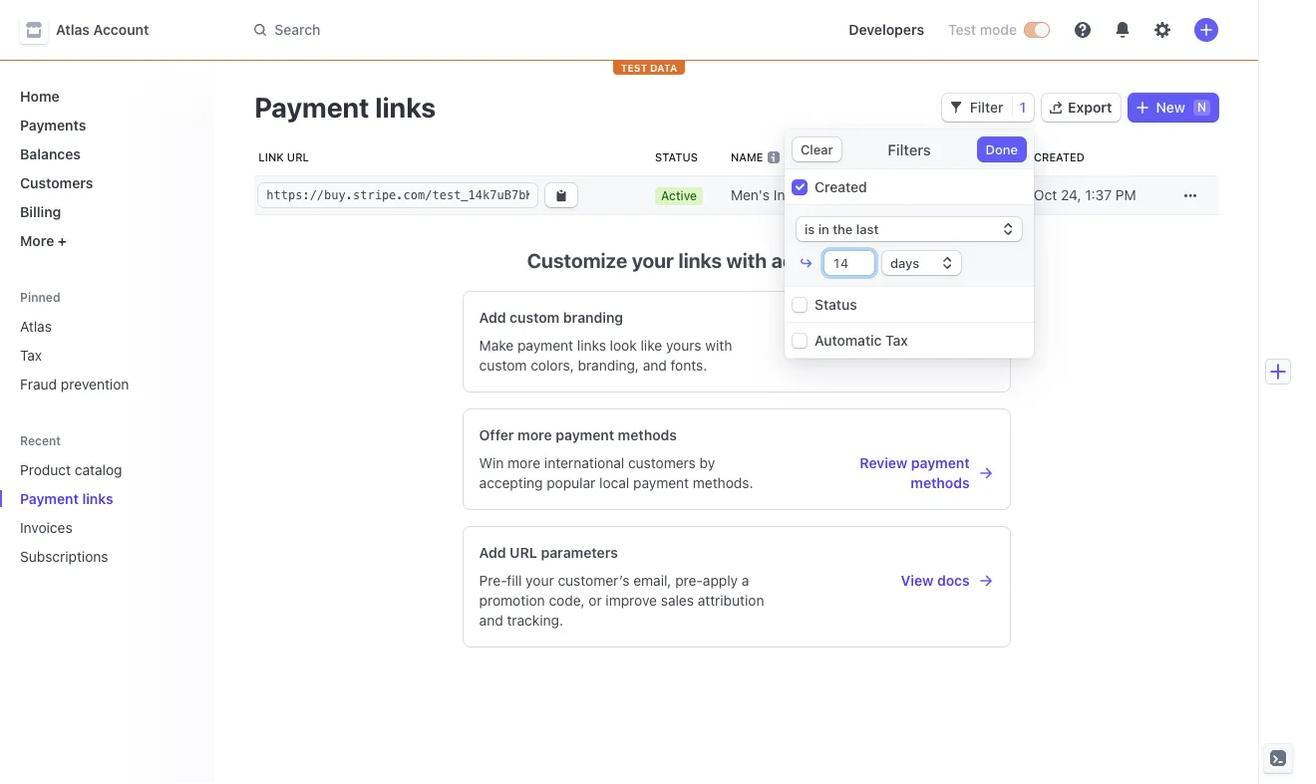 Task type: describe. For each thing, give the bounding box(es) containing it.
more +
[[20, 232, 67, 249]]

more for international
[[508, 455, 541, 472]]

prevention
[[61, 376, 129, 393]]

product catalog link
[[12, 454, 171, 487]]

docs
[[937, 572, 970, 589]]

view docs link
[[797, 571, 994, 591]]

Search search field
[[243, 11, 805, 48]]

branding,
[[578, 357, 639, 374]]

view brand settings link
[[797, 336, 994, 356]]

1
[[1019, 99, 1026, 116]]

$999.96
[[911, 187, 966, 204]]

email,
[[633, 572, 671, 589]]

fill
[[507, 572, 522, 589]]

pre-fill your customer's email, pre-apply a promotion code, or improve sales attribution and tracking.
[[479, 572, 764, 629]]

popular
[[547, 475, 596, 492]]

international
[[544, 455, 624, 472]]

tax link
[[12, 339, 199, 372]]

more for payment
[[518, 427, 552, 444]]

customers
[[20, 174, 93, 191]]

oct 24, 1:37 pm
[[1034, 186, 1136, 203]]

look
[[610, 337, 637, 354]]

catalog
[[75, 462, 122, 479]]

link url
[[259, 151, 309, 164]]

tax inside pinned element
[[20, 347, 42, 364]]

1 horizontal spatial tax
[[885, 332, 908, 349]]

pinned navigation links element
[[12, 281, 203, 401]]

improve
[[606, 592, 657, 609]]

view brand settings
[[836, 337, 970, 354]]

price
[[911, 151, 943, 164]]

payment inside review payment methods
[[911, 455, 970, 472]]

or
[[589, 592, 602, 609]]

offer
[[479, 427, 514, 444]]

home
[[20, 88, 59, 105]]

usd
[[970, 187, 999, 204]]

payment links link
[[12, 483, 171, 515]]

test data
[[621, 62, 677, 74]]

fraud
[[20, 376, 57, 393]]

24,
[[1061, 186, 1081, 203]]

$999.96 usd
[[911, 187, 999, 204]]

subscriptions link
[[12, 540, 171, 573]]

pm
[[1115, 186, 1136, 203]]

clear button
[[793, 138, 841, 162]]

a
[[742, 572, 749, 589]]

account
[[93, 21, 149, 38]]

new
[[1156, 99, 1185, 116]]

accepting
[[479, 475, 543, 492]]

with inside make payment links look like yours with custom colors, branding, and fonts.
[[705, 337, 732, 354]]

active link
[[647, 177, 723, 213]]

export
[[1068, 99, 1112, 116]]

brand
[[872, 337, 912, 354]]

1:37
[[1085, 186, 1112, 203]]

atlas for atlas account
[[56, 21, 90, 38]]

done button
[[978, 138, 1026, 162]]

promotion
[[479, 592, 545, 609]]

pre-
[[479, 572, 507, 589]]

svg image right pm
[[1184, 190, 1196, 202]]

review
[[860, 455, 908, 472]]

0 horizontal spatial status
[[655, 151, 698, 164]]

payment inside the recent "element"
[[20, 491, 79, 507]]

subscriptions
[[20, 548, 108, 565]]

atlas account button
[[20, 16, 169, 44]]

clear
[[801, 142, 833, 158]]

colors,
[[531, 357, 574, 374]]

data
[[650, 62, 677, 74]]

payment inside make payment links look like yours with custom colors, branding, and fonts.
[[517, 337, 573, 354]]

insulated
[[774, 186, 832, 203]]

active
[[661, 188, 697, 203]]

payment inside win more international customers by accepting popular local payment methods.
[[633, 475, 689, 492]]

$999.96 usd link
[[903, 179, 1026, 212]]

svg image left filter
[[950, 102, 962, 114]]

automatic
[[815, 332, 882, 349]]

settings image
[[1154, 22, 1170, 38]]

product
[[20, 462, 71, 479]]

1 vertical spatial status
[[815, 296, 857, 313]]

pre-
[[675, 572, 703, 589]]

mode
[[980, 21, 1017, 38]]

customers link
[[12, 166, 199, 199]]

make
[[479, 337, 514, 354]]

view docs
[[901, 572, 970, 589]]

fraud prevention link
[[12, 368, 199, 401]]

more
[[20, 232, 54, 249]]

add for add custom branding
[[479, 309, 506, 326]]

oct
[[1034, 186, 1057, 203]]

atlas for atlas
[[20, 318, 52, 335]]

export button
[[1042, 94, 1120, 122]]

win
[[479, 455, 504, 472]]

filter
[[970, 99, 1004, 116]]

billing
[[20, 203, 61, 220]]

recent element
[[0, 454, 215, 573]]

developers
[[849, 21, 924, 38]]



Task type: vqa. For each thing, say whether or not it's contained in the screenshot.
3 within the Account details 3 Billing details No details
no



Task type: locate. For each thing, give the bounding box(es) containing it.
features
[[867, 249, 946, 272]]

view left the docs at the bottom of page
[[901, 572, 934, 589]]

0 horizontal spatial your
[[526, 572, 554, 589]]

customers
[[628, 455, 696, 472]]

atlas account
[[56, 21, 149, 38]]

oct 24, 1:37 pm link
[[1026, 177, 1166, 213]]

0 vertical spatial more
[[518, 427, 552, 444]]

methods inside review payment methods
[[911, 475, 970, 492]]

men's
[[731, 186, 770, 203]]

1 vertical spatial created
[[815, 178, 867, 195]]

customer's
[[558, 572, 630, 589]]

payment up invoices
[[20, 491, 79, 507]]

tracking.
[[507, 612, 563, 629]]

1 vertical spatial and
[[479, 612, 503, 629]]

1 vertical spatial view
[[901, 572, 934, 589]]

1 horizontal spatial your
[[632, 249, 674, 272]]

custom inside make payment links look like yours with custom colors, branding, and fonts.
[[479, 357, 527, 374]]

methods up view docs
[[911, 475, 970, 492]]

atlas down pinned
[[20, 318, 52, 335]]

men's insulated coat link
[[723, 177, 903, 213]]

done
[[986, 142, 1018, 158]]

apply
[[703, 572, 738, 589]]

more right offer at the left of page
[[518, 427, 552, 444]]

local
[[599, 475, 629, 492]]

customize your links with advanced features
[[527, 249, 946, 272]]

attribution
[[698, 592, 764, 609]]

view inside 'link'
[[901, 572, 934, 589]]

notifications image
[[1115, 22, 1131, 38]]

1 vertical spatial url
[[510, 544, 537, 561]]

1 vertical spatial custom
[[479, 357, 527, 374]]

payment
[[517, 337, 573, 354], [556, 427, 614, 444], [911, 455, 970, 472], [633, 475, 689, 492]]

payment up the colors,
[[517, 337, 573, 354]]

balances link
[[12, 138, 199, 170]]

n
[[1197, 100, 1206, 115]]

0 horizontal spatial url
[[287, 151, 309, 164]]

and
[[643, 357, 667, 374], [479, 612, 503, 629]]

1 horizontal spatial atlas
[[56, 21, 90, 38]]

0 vertical spatial add
[[479, 309, 506, 326]]

with
[[726, 249, 767, 272], [705, 337, 732, 354]]

status up the active
[[655, 151, 698, 164]]

payment links inside the recent "element"
[[20, 491, 113, 507]]

1 vertical spatial add
[[479, 544, 506, 561]]

payments link
[[12, 109, 199, 142]]

view left brand
[[836, 337, 869, 354]]

tax up fraud
[[20, 347, 42, 364]]

invoices link
[[12, 511, 171, 544]]

more inside win more international customers by accepting popular local payment methods.
[[508, 455, 541, 472]]

with down men's
[[726, 249, 767, 272]]

and down promotion
[[479, 612, 503, 629]]

recent navigation links element
[[0, 425, 215, 573]]

0 horizontal spatial payment links
[[20, 491, 113, 507]]

recent
[[20, 434, 61, 449]]

and inside make payment links look like yours with custom colors, branding, and fonts.
[[643, 357, 667, 374]]

1 vertical spatial payment
[[20, 491, 79, 507]]

fraud prevention
[[20, 376, 129, 393]]

atlas left account
[[56, 21, 90, 38]]

svg image
[[950, 102, 962, 114], [1136, 102, 1148, 114], [556, 190, 568, 202], [1184, 190, 1196, 202]]

view for view docs
[[901, 572, 934, 589]]

payment links down product catalog
[[20, 491, 113, 507]]

0 vertical spatial methods
[[618, 427, 677, 444]]

0 vertical spatial url
[[287, 151, 309, 164]]

payment links up link url
[[255, 91, 436, 124]]

add up make
[[479, 309, 506, 326]]

with right "yours"
[[705, 337, 732, 354]]

0 horizontal spatial tax
[[20, 347, 42, 364]]

invoices
[[20, 519, 72, 536]]

0 vertical spatial your
[[632, 249, 674, 272]]

payment up link url
[[255, 91, 369, 124]]

url
[[287, 151, 309, 164], [510, 544, 537, 561]]

customize
[[527, 249, 627, 272]]

0 vertical spatial atlas
[[56, 21, 90, 38]]

0 vertical spatial status
[[655, 151, 698, 164]]

developers link
[[841, 14, 932, 46]]

status up automatic
[[815, 296, 857, 313]]

methods.
[[693, 475, 753, 492]]

+
[[58, 232, 67, 249]]

custom up make
[[510, 309, 560, 326]]

home link
[[12, 80, 199, 113]]

and inside pre-fill your customer's email, pre-apply a promotion code, or improve sales attribution and tracking.
[[479, 612, 503, 629]]

0 vertical spatial payment
[[255, 91, 369, 124]]

0 horizontal spatial created
[[815, 178, 867, 195]]

url right link
[[287, 151, 309, 164]]

0 horizontal spatial methods
[[618, 427, 677, 444]]

automatic tax
[[815, 332, 908, 349]]

add for add url parameters
[[479, 544, 506, 561]]

test
[[948, 21, 976, 38]]

name
[[731, 151, 763, 164]]

url for add
[[510, 544, 537, 561]]

advanced
[[771, 249, 863, 272]]

1 vertical spatial with
[[705, 337, 732, 354]]

url for link
[[287, 151, 309, 164]]

sales
[[661, 592, 694, 609]]

1 horizontal spatial payment links
[[255, 91, 436, 124]]

payments
[[20, 117, 86, 134]]

custom down make
[[479, 357, 527, 374]]

None number field
[[824, 251, 874, 275]]

created
[[1034, 151, 1085, 164], [815, 178, 867, 195]]

men's insulated coat
[[731, 186, 866, 203]]

settings
[[915, 337, 970, 354]]

view for view brand settings
[[836, 337, 869, 354]]

payment up international
[[556, 427, 614, 444]]

link
[[259, 151, 284, 164]]

1 horizontal spatial methods
[[911, 475, 970, 492]]

0 vertical spatial and
[[643, 357, 667, 374]]

0 vertical spatial payment links
[[255, 91, 436, 124]]

view
[[836, 337, 869, 354], [901, 572, 934, 589]]

atlas inside button
[[56, 21, 90, 38]]

atlas inside pinned element
[[20, 318, 52, 335]]

1 vertical spatial your
[[526, 572, 554, 589]]

help image
[[1075, 22, 1091, 38]]

win more international customers by accepting popular local payment methods.
[[479, 455, 753, 492]]

None text field
[[259, 183, 538, 207]]

svg image left new
[[1136, 102, 1148, 114]]

1 vertical spatial methods
[[911, 475, 970, 492]]

your right fill
[[526, 572, 554, 589]]

0 vertical spatial custom
[[510, 309, 560, 326]]

0 vertical spatial with
[[726, 249, 767, 272]]

product catalog
[[20, 462, 122, 479]]

review payment methods
[[860, 455, 970, 492]]

1 vertical spatial atlas
[[20, 318, 52, 335]]

1 horizontal spatial and
[[643, 357, 667, 374]]

url up fill
[[510, 544, 537, 561]]

links inside the recent "element"
[[82, 491, 113, 507]]

1 add from the top
[[479, 309, 506, 326]]

svg image up customize at top left
[[556, 190, 568, 202]]

tax left "settings"
[[885, 332, 908, 349]]

atlas
[[56, 21, 90, 38], [20, 318, 52, 335]]

test mode
[[948, 21, 1017, 38]]

1 horizontal spatial created
[[1034, 151, 1085, 164]]

review payment methods link
[[797, 454, 994, 494]]

your inside pre-fill your customer's email, pre-apply a promotion code, or improve sales attribution and tracking.
[[526, 572, 554, 589]]

and down like
[[643, 357, 667, 374]]

offer more payment methods
[[479, 427, 677, 444]]

more up accepting
[[508, 455, 541, 472]]

code,
[[549, 592, 585, 609]]

by
[[700, 455, 715, 472]]

2 add from the top
[[479, 544, 506, 561]]

core navigation links element
[[12, 80, 199, 257]]

0 horizontal spatial atlas
[[20, 318, 52, 335]]

add url parameters
[[479, 544, 618, 561]]

filters
[[888, 141, 931, 159]]

0 horizontal spatial view
[[836, 337, 869, 354]]

1 vertical spatial more
[[508, 455, 541, 472]]

0 horizontal spatial payment
[[20, 491, 79, 507]]

1 horizontal spatial payment
[[255, 91, 369, 124]]

1 vertical spatial payment links
[[20, 491, 113, 507]]

test
[[621, 62, 647, 74]]

0 vertical spatial view
[[836, 337, 869, 354]]

make payment links look like yours with custom colors, branding, and fonts.
[[479, 337, 732, 374]]

balances
[[20, 146, 81, 163]]

links
[[375, 91, 436, 124], [678, 249, 722, 272], [577, 337, 606, 354], [82, 491, 113, 507]]

payment right the review
[[911, 455, 970, 472]]

1 horizontal spatial url
[[510, 544, 537, 561]]

payment down customers
[[633, 475, 689, 492]]

links inside make payment links look like yours with custom colors, branding, and fonts.
[[577, 337, 606, 354]]

1 horizontal spatial view
[[901, 572, 934, 589]]

add up pre-
[[479, 544, 506, 561]]

pinned element
[[12, 310, 199, 401]]

like
[[641, 337, 662, 354]]

created down the clear
[[815, 178, 867, 195]]

your
[[632, 249, 674, 272], [526, 572, 554, 589]]

0 horizontal spatial and
[[479, 612, 503, 629]]

atlas link
[[12, 310, 199, 343]]

Search text field
[[243, 11, 805, 48]]

add custom branding
[[479, 309, 623, 326]]

your down the active
[[632, 249, 674, 272]]

methods up customers
[[618, 427, 677, 444]]

1 horizontal spatial status
[[815, 296, 857, 313]]

pinned
[[20, 290, 60, 305]]

0 vertical spatial created
[[1034, 151, 1085, 164]]

yours
[[666, 337, 701, 354]]

created up 24,
[[1034, 151, 1085, 164]]



